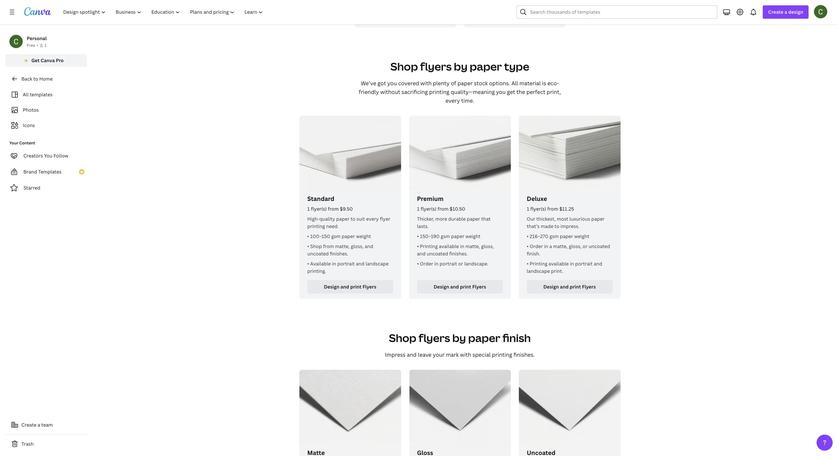 Task type: vqa. For each thing, say whether or not it's contained in the screenshot.


Task type: locate. For each thing, give the bounding box(es) containing it.
0 horizontal spatial uncoated
[[307, 251, 329, 257]]

2 horizontal spatial design
[[543, 284, 559, 290]]

to right back
[[33, 76, 38, 82]]

shop flyers
[[501, 12, 528, 18]]

1 up thicker,
[[417, 206, 420, 212]]

every right the suit
[[366, 216, 379, 222]]

0 vertical spatial a
[[785, 9, 787, 15]]

uncoated
[[589, 243, 610, 250], [307, 251, 329, 257], [427, 251, 448, 257]]

1 horizontal spatial gloss,
[[481, 243, 494, 250]]

paper up special on the bottom right of page
[[468, 331, 500, 345]]

0 horizontal spatial you
[[387, 80, 397, 87]]

0 horizontal spatial every
[[366, 216, 379, 222]]

design and print flyers link for premium
[[417, 280, 503, 294]]

gloss, down • 216–270 gsm paper weight
[[569, 243, 582, 250]]

finishes. down "finish"
[[514, 351, 535, 359]]

gloss, for premium
[[481, 243, 494, 250]]

landscape inside • available in portrait and landscape printing.
[[366, 261, 389, 267]]

weight
[[356, 233, 371, 240], [465, 233, 480, 240], [574, 233, 589, 240]]

0 horizontal spatial to
[[33, 76, 38, 82]]

$10.50
[[450, 206, 465, 212]]

design and print flyers for premium
[[434, 284, 486, 290]]

design and print flyers down • order in portrait or landscape.
[[434, 284, 486, 290]]

or down '• printing available in matte, gloss, and uncoated finishes.'
[[458, 261, 463, 267]]

0 vertical spatial by
[[454, 59, 468, 74]]

• inside • shop from matte, gloss, and uncoated finishes.
[[307, 243, 309, 250]]

create left design
[[768, 9, 783, 15]]

paper inside we've got you covered with plenty of paper stock options. all material is eco- friendly without sacrificing printing quality—meaning you get the perfect print, every time.
[[458, 80, 473, 87]]

create a design button
[[763, 5, 809, 19]]

in inside the • printing available in portrait and landscape print.
[[570, 261, 574, 267]]

in inside • available in portrait and landscape printing.
[[332, 261, 336, 267]]

design and print flyers down print.
[[543, 284, 596, 290]]

printing right special on the bottom right of page
[[492, 351, 512, 359]]

create inside dropdown button
[[768, 9, 783, 15]]

finishes. inside '• printing available in matte, gloss, and uncoated finishes.'
[[449, 251, 468, 257]]

flyer(s) down 'standard'
[[311, 206, 327, 212]]

0 horizontal spatial matte,
[[335, 243, 350, 250]]

with up sacrificing
[[420, 80, 432, 87]]

• for • order in portrait or landscape.
[[417, 261, 419, 267]]

3 design and print flyers link from the left
[[527, 280, 612, 294]]

options.
[[489, 80, 510, 87]]

and down • order in a matte, gloss, or uncoated finish.
[[594, 261, 602, 267]]

0 horizontal spatial portrait
[[337, 261, 355, 267]]

2 horizontal spatial print
[[570, 284, 581, 290]]

weight down impress.
[[574, 233, 589, 240]]

landscape inside the • printing available in portrait and landscape print.
[[527, 268, 550, 274]]

print for deluxe
[[570, 284, 581, 290]]

icons link
[[9, 119, 83, 132]]

in down • 150–190 gsm paper weight
[[460, 243, 464, 250]]

• inside • order in a matte, gloss, or uncoated finish.
[[527, 243, 529, 250]]

1 horizontal spatial a
[[549, 243, 552, 250]]

flyer(s) inside standard 1 flyer(s) from $9.50
[[311, 206, 327, 212]]

3 gsm from the left
[[550, 233, 559, 240]]

you down options.
[[496, 88, 506, 96]]

2 design from the left
[[434, 284, 449, 290]]

or down luxurious
[[583, 243, 588, 250]]

finishes. inside • shop from matte, gloss, and uncoated finishes.
[[330, 251, 348, 257]]

all left templates
[[23, 91, 29, 98]]

None search field
[[517, 5, 717, 19]]

2 horizontal spatial finishes.
[[514, 351, 535, 359]]

impress and leave your mark with special printing finishes.
[[385, 351, 535, 359]]

• for • printing available in matte, gloss, and uncoated finishes.
[[417, 243, 419, 250]]

1 vertical spatial flyers
[[419, 331, 450, 345]]

gloss, up landscape.
[[481, 243, 494, 250]]

1 horizontal spatial with
[[460, 351, 471, 359]]

0 horizontal spatial design and print flyers
[[324, 284, 376, 290]]

0 horizontal spatial design and print flyers link
[[307, 280, 393, 294]]

from inside premium 1 flyer(s) from $10.50
[[438, 206, 448, 212]]

portrait inside • available in portrait and landscape printing.
[[337, 261, 355, 267]]

flyer(s)
[[311, 206, 327, 212], [421, 206, 436, 212], [530, 206, 546, 212]]

eco-
[[547, 80, 559, 87]]

from up 'more'
[[438, 206, 448, 212]]

1 horizontal spatial design and print flyers
[[434, 284, 486, 290]]

order down the 150–190 at right bottom
[[420, 261, 433, 267]]

mark
[[446, 351, 459, 359]]

a left design
[[785, 9, 787, 15]]

0 vertical spatial with
[[420, 80, 432, 87]]

3 portrait from the left
[[575, 261, 593, 267]]

• inside • available in portrait and landscape printing.
[[307, 261, 309, 267]]

every inside high-quality paper to suit every flyer printing need.
[[366, 216, 379, 222]]

in for • order in portrait or landscape.
[[434, 261, 439, 267]]

paper
[[470, 59, 502, 74], [458, 80, 473, 87], [336, 216, 349, 222], [467, 216, 480, 222], [591, 216, 605, 222], [342, 233, 355, 240], [451, 233, 464, 240], [560, 233, 573, 240], [468, 331, 500, 345]]

creators you follow link
[[5, 149, 87, 163]]

from for premium
[[438, 206, 448, 212]]

1 horizontal spatial flyer(s)
[[421, 206, 436, 212]]

0 horizontal spatial order
[[420, 261, 433, 267]]

1 gsm from the left
[[331, 233, 340, 240]]

0 horizontal spatial design
[[324, 284, 339, 290]]

canva
[[41, 57, 55, 64]]

1 horizontal spatial gsm
[[441, 233, 450, 240]]

• 100–150 gsm paper weight
[[307, 233, 371, 240]]

premium 1 flyer(s) from $10.50
[[417, 195, 465, 212]]

1 design and print flyers from the left
[[324, 284, 376, 290]]

gloss, inside • shop from matte, gloss, and uncoated finishes.
[[351, 243, 363, 250]]

2 design and print flyers from the left
[[434, 284, 486, 290]]

1 print from the left
[[350, 284, 361, 290]]

design and print flyers link down • available in portrait and landscape printing.
[[307, 280, 393, 294]]

printing inside the • printing available in portrait and landscape print.
[[530, 261, 547, 267]]

design and print flyers for standard
[[324, 284, 376, 290]]

creators you follow
[[23, 153, 68, 159]]

design and print flyers down • available in portrait and landscape printing.
[[324, 284, 376, 290]]

portrait for standard
[[337, 261, 355, 267]]

1 design from the left
[[324, 284, 339, 290]]

from inside standard 1 flyer(s) from $9.50
[[328, 206, 339, 212]]

2 gsm from the left
[[441, 233, 450, 240]]

paper down high-quality paper to suit every flyer printing need.
[[342, 233, 355, 240]]

deluxe
[[527, 195, 547, 203]]

and down • shop from matte, gloss, and uncoated finishes.
[[356, 261, 364, 267]]

in down 216–270 on the right bottom of page
[[544, 243, 548, 250]]

0 horizontal spatial create
[[21, 422, 36, 428]]

order up finish.
[[530, 243, 543, 250]]

photos link
[[9, 104, 83, 116]]

2 matte, from the left
[[465, 243, 480, 250]]

flyers for premium
[[472, 284, 486, 290]]

all up get
[[511, 80, 518, 87]]

you up without at the left of page
[[387, 80, 397, 87]]

a
[[785, 9, 787, 15], [549, 243, 552, 250], [38, 422, 40, 428]]

3 design and print flyers from the left
[[543, 284, 596, 290]]

available for print.
[[549, 261, 569, 267]]

by up of
[[454, 59, 468, 74]]

0 vertical spatial every
[[446, 97, 460, 104]]

suit
[[357, 216, 365, 222]]

1 for premium
[[417, 206, 420, 212]]

1 horizontal spatial finishes.
[[449, 251, 468, 257]]

1 vertical spatial to
[[351, 216, 355, 222]]

design for deluxe
[[543, 284, 559, 290]]

top level navigation element
[[59, 5, 269, 19]]

2 weight from the left
[[465, 233, 480, 240]]

uncoated inside • order in a matte, gloss, or uncoated finish.
[[589, 243, 610, 250]]

impress.
[[560, 223, 579, 230]]

you
[[44, 153, 52, 159]]

gloss,
[[351, 243, 363, 250], [481, 243, 494, 250], [569, 243, 582, 250]]

covered
[[398, 80, 419, 87]]

free •
[[27, 42, 38, 48]]

• available in portrait and landscape printing.
[[307, 261, 389, 274]]

available inside '• printing available in matte, gloss, and uncoated finishes.'
[[439, 243, 459, 250]]

get
[[507, 88, 515, 96]]

in
[[460, 243, 464, 250], [544, 243, 548, 250], [332, 261, 336, 267], [434, 261, 439, 267], [570, 261, 574, 267]]

gsm down made
[[550, 233, 559, 240]]

finishes. up • available in portrait and landscape printing.
[[330, 251, 348, 257]]

1 vertical spatial or
[[458, 261, 463, 267]]

2 horizontal spatial uncoated
[[589, 243, 610, 250]]

printing
[[429, 88, 449, 96], [307, 223, 325, 230], [492, 351, 512, 359]]

matte, down • 216–270 gsm paper weight
[[553, 243, 568, 250]]

shop for shop flyers
[[501, 12, 513, 18]]

2 horizontal spatial portrait
[[575, 261, 593, 267]]

0 horizontal spatial gsm
[[331, 233, 340, 240]]

shop for shop flyers by paper type
[[390, 59, 418, 74]]

in right available
[[332, 261, 336, 267]]

2 print from the left
[[460, 284, 471, 290]]

1 horizontal spatial weight
[[465, 233, 480, 240]]

from up the thickest,
[[547, 206, 558, 212]]

3 flyer(s) from the left
[[530, 206, 546, 212]]

create left team
[[21, 422, 36, 428]]

a left team
[[38, 422, 40, 428]]

in down • order in a matte, gloss, or uncoated finish.
[[570, 261, 574, 267]]

paper right luxurious
[[591, 216, 605, 222]]

pro
[[56, 57, 64, 64]]

design for premium
[[434, 284, 449, 290]]

2 vertical spatial printing
[[492, 351, 512, 359]]

0 vertical spatial create
[[768, 9, 783, 15]]

and down • available in portrait and landscape printing.
[[341, 284, 349, 290]]

templates
[[38, 169, 61, 175]]

1 vertical spatial you
[[496, 88, 506, 96]]

finish
[[503, 331, 531, 345]]

get canva pro
[[31, 57, 64, 64]]

create inside button
[[21, 422, 36, 428]]

0 vertical spatial landscape
[[366, 261, 389, 267]]

• for • order in a matte, gloss, or uncoated finish.
[[527, 243, 529, 250]]

3 matte, from the left
[[553, 243, 568, 250]]

0 vertical spatial or
[[583, 243, 588, 250]]

printing down the 150–190 at right bottom
[[420, 243, 438, 250]]

weight down the suit
[[356, 233, 371, 240]]

0 horizontal spatial print
[[350, 284, 361, 290]]

design and print flyers for deluxe
[[543, 284, 596, 290]]

1 gloss, from the left
[[351, 243, 363, 250]]

available up print.
[[549, 261, 569, 267]]

2 portrait from the left
[[440, 261, 457, 267]]

by up impress and leave your mark with special printing finishes.
[[452, 331, 466, 345]]

flyers up plenty
[[420, 59, 452, 74]]

paper for shop flyers by paper type
[[470, 59, 502, 74]]

every
[[446, 97, 460, 104], [366, 216, 379, 222]]

• 216–270 gsm paper weight
[[527, 233, 589, 240]]

that's
[[527, 223, 540, 230]]

0 vertical spatial to
[[33, 76, 38, 82]]

0 horizontal spatial available
[[439, 243, 459, 250]]

1 portrait from the left
[[337, 261, 355, 267]]

gsm for premium
[[441, 233, 450, 240]]

portrait down • shop from matte, gloss, and uncoated finishes.
[[337, 261, 355, 267]]

0 vertical spatial printing
[[420, 243, 438, 250]]

thicker,
[[417, 216, 434, 222]]

•
[[37, 42, 38, 48], [307, 233, 309, 240], [417, 233, 419, 240], [527, 233, 529, 240], [307, 243, 309, 250], [417, 243, 419, 250], [527, 243, 529, 250], [307, 261, 309, 267], [417, 261, 419, 267], [527, 261, 529, 267]]

2 horizontal spatial weight
[[574, 233, 589, 240]]

gloss, inside • order in a matte, gloss, or uncoated finish.
[[569, 243, 582, 250]]

1 flyer(s) from the left
[[311, 206, 327, 212]]

we've got you covered with plenty of paper stock options. all material is eco- friendly without sacrificing printing quality—meaning you get the perfect print, every time.
[[359, 80, 561, 104]]

flyers up 'your'
[[419, 331, 450, 345]]

matte, down • 100–150 gsm paper weight
[[335, 243, 350, 250]]

create a team button
[[5, 419, 87, 432]]

to down most
[[555, 223, 559, 230]]

and inside • shop from matte, gloss, and uncoated finishes.
[[365, 243, 373, 250]]

1 matte, from the left
[[335, 243, 350, 250]]

0 vertical spatial all
[[511, 80, 518, 87]]

the
[[516, 88, 525, 96]]

printing down high-
[[307, 223, 325, 230]]

design
[[324, 284, 339, 290], [434, 284, 449, 290], [543, 284, 559, 290]]

paper down $9.50
[[336, 216, 349, 222]]

3 weight from the left
[[574, 233, 589, 240]]

flyer(s) for standard
[[311, 206, 327, 212]]

available inside the • printing available in portrait and landscape print.
[[549, 261, 569, 267]]

• for • 150–190 gsm paper weight
[[417, 233, 419, 240]]

uncoated inside '• printing available in matte, gloss, and uncoated finishes.'
[[427, 251, 448, 257]]

0 horizontal spatial landscape
[[366, 261, 389, 267]]

finishes. up • order in portrait or landscape.
[[449, 251, 468, 257]]

• 150–190 gsm paper weight
[[417, 233, 480, 240]]

design for standard
[[324, 284, 339, 290]]

1 vertical spatial order
[[420, 261, 433, 267]]

design and print flyers link
[[307, 280, 393, 294], [417, 280, 503, 294], [527, 280, 612, 294]]

every inside we've got you covered with plenty of paper stock options. all material is eco- friendly without sacrificing printing quality—meaning you get the perfect print, every time.
[[446, 97, 460, 104]]

1 design and print flyers link from the left
[[307, 280, 393, 294]]

1 up our
[[527, 206, 529, 212]]

shop inside • shop from matte, gloss, and uncoated finishes.
[[310, 243, 322, 250]]

and down the suit
[[365, 243, 373, 250]]

a for design
[[785, 9, 787, 15]]

flyer(s) for premium
[[421, 206, 436, 212]]

gsm
[[331, 233, 340, 240], [441, 233, 450, 240], [550, 233, 559, 240]]

back to home
[[21, 76, 53, 82]]

2 vertical spatial to
[[555, 223, 559, 230]]

1 horizontal spatial portrait
[[440, 261, 457, 267]]

1 horizontal spatial create
[[768, 9, 783, 15]]

printing inside high-quality paper to suit every flyer printing need.
[[307, 223, 325, 230]]

1 inside standard 1 flyer(s) from $9.50
[[307, 206, 310, 212]]

templates
[[30, 91, 53, 98]]

2 horizontal spatial to
[[555, 223, 559, 230]]

0 horizontal spatial finishes.
[[330, 251, 348, 257]]

and down the 150–190 at right bottom
[[417, 251, 426, 257]]

• printing available in matte, gloss, and uncoated finishes.
[[417, 243, 494, 257]]

design down print.
[[543, 284, 559, 290]]

a inside create a team button
[[38, 422, 40, 428]]

all
[[511, 80, 518, 87], [23, 91, 29, 98]]

high-
[[307, 216, 319, 222]]

print.
[[551, 268, 563, 274]]

1 horizontal spatial printing
[[429, 88, 449, 96]]

1 horizontal spatial design
[[434, 284, 449, 290]]

printing down plenty
[[429, 88, 449, 96]]

landscape
[[366, 261, 389, 267], [527, 268, 550, 274]]

from for deluxe
[[547, 206, 558, 212]]

1 horizontal spatial uncoated
[[427, 251, 448, 257]]

3 design from the left
[[543, 284, 559, 290]]

design and print flyers link down print.
[[527, 280, 612, 294]]

3 print from the left
[[570, 284, 581, 290]]

and left leave
[[407, 351, 417, 359]]

gsm down need.
[[331, 233, 340, 240]]

0 horizontal spatial all
[[23, 91, 29, 98]]

paper inside thicker, more durable paper that lasts.
[[467, 216, 480, 222]]

• inside '• printing available in matte, gloss, and uncoated finishes.'
[[417, 243, 419, 250]]

finishes. for special
[[514, 351, 535, 359]]

1 inside premium 1 flyer(s) from $10.50
[[417, 206, 420, 212]]

2 gloss, from the left
[[481, 243, 494, 250]]

by for type
[[454, 59, 468, 74]]

1 horizontal spatial print
[[460, 284, 471, 290]]

gsm right the 150–190 at right bottom
[[441, 233, 450, 240]]

order for • order in portrait or landscape.
[[420, 261, 433, 267]]

2 design and print flyers link from the left
[[417, 280, 503, 294]]

2 flyer(s) from the left
[[421, 206, 436, 212]]

• inside the • printing available in portrait and landscape print.
[[527, 261, 529, 267]]

matte, inside • order in a matte, gloss, or uncoated finish.
[[553, 243, 568, 250]]

2 vertical spatial a
[[38, 422, 40, 428]]

0 vertical spatial flyers
[[420, 59, 452, 74]]

in down '• printing available in matte, gloss, and uncoated finishes.'
[[434, 261, 439, 267]]

1 vertical spatial printing
[[530, 261, 547, 267]]

flyer(s) down deluxe
[[530, 206, 546, 212]]

portrait inside the • printing available in portrait and landscape print.
[[575, 261, 593, 267]]

gloss, down • 100–150 gsm paper weight
[[351, 243, 363, 250]]

from inside deluxe 1 flyer(s) from $11.25
[[547, 206, 558, 212]]

1 vertical spatial create
[[21, 422, 36, 428]]

1 horizontal spatial to
[[351, 216, 355, 222]]

0 horizontal spatial printing
[[307, 223, 325, 230]]

in inside • order in a matte, gloss, or uncoated finish.
[[544, 243, 548, 250]]

weight up '• printing available in matte, gloss, and uncoated finishes.'
[[465, 233, 480, 240]]

create a design
[[768, 9, 803, 15]]

shop
[[501, 12, 513, 18], [390, 59, 418, 74], [310, 243, 322, 250], [389, 331, 416, 345]]

flyer(s) down premium
[[421, 206, 436, 212]]

every left time.
[[446, 97, 460, 104]]

available down • 150–190 gsm paper weight
[[439, 243, 459, 250]]

a inside create a design dropdown button
[[785, 9, 787, 15]]

0 horizontal spatial weight
[[356, 233, 371, 240]]

1 down personal
[[44, 42, 47, 48]]

high-quality paper to suit every flyer printing need.
[[307, 216, 390, 230]]

paper inside our thickest, most luxurious paper that's made to impress.
[[591, 216, 605, 222]]

1 vertical spatial a
[[549, 243, 552, 250]]

2 horizontal spatial gsm
[[550, 233, 559, 240]]

to
[[33, 76, 38, 82], [351, 216, 355, 222], [555, 223, 559, 230]]

available
[[310, 261, 331, 267]]

1 horizontal spatial printing
[[530, 261, 547, 267]]

team
[[41, 422, 53, 428]]

order inside • order in a matte, gloss, or uncoated finish.
[[530, 243, 543, 250]]

1
[[44, 42, 47, 48], [307, 206, 310, 212], [417, 206, 420, 212], [527, 206, 529, 212]]

1 vertical spatial landscape
[[527, 268, 550, 274]]

friendly
[[359, 88, 379, 96]]

a down • 216–270 gsm paper weight
[[549, 243, 552, 250]]

paper down impress.
[[560, 233, 573, 240]]

portrait down • order in a matte, gloss, or uncoated finish.
[[575, 261, 593, 267]]

0 vertical spatial order
[[530, 243, 543, 250]]

1 vertical spatial all
[[23, 91, 29, 98]]

paper right of
[[458, 80, 473, 87]]

gloss image
[[409, 370, 511, 446]]

2 horizontal spatial gloss,
[[569, 243, 582, 250]]

1 inside deluxe 1 flyer(s) from $11.25
[[527, 206, 529, 212]]

1 horizontal spatial all
[[511, 80, 518, 87]]

to left the suit
[[351, 216, 355, 222]]

• shop from matte, gloss, and uncoated finishes.
[[307, 243, 373, 257]]

0 horizontal spatial with
[[420, 80, 432, 87]]

1 vertical spatial available
[[549, 261, 569, 267]]

design and print flyers link down • order in portrait or landscape.
[[417, 280, 503, 294]]

0 horizontal spatial gloss,
[[351, 243, 363, 250]]

matte, inside '• printing available in matte, gloss, and uncoated finishes.'
[[465, 243, 480, 250]]

printing inside '• printing available in matte, gloss, and uncoated finishes.'
[[420, 243, 438, 250]]

paper up stock
[[470, 59, 502, 74]]

from down '100–150'
[[323, 243, 334, 250]]

1 horizontal spatial every
[[446, 97, 460, 104]]

0 horizontal spatial flyer(s)
[[311, 206, 327, 212]]

0 vertical spatial printing
[[429, 88, 449, 96]]

1 vertical spatial every
[[366, 216, 379, 222]]

0 horizontal spatial or
[[458, 261, 463, 267]]

create a team
[[21, 422, 53, 428]]

paper left that
[[467, 216, 480, 222]]

1 for deluxe
[[527, 206, 529, 212]]

design down printing.
[[324, 284, 339, 290]]

christina overa image
[[814, 5, 827, 18]]

2 horizontal spatial matte,
[[553, 243, 568, 250]]

0 horizontal spatial a
[[38, 422, 40, 428]]

paper for • 150–190 gsm paper weight
[[451, 233, 464, 240]]

• order in a matte, gloss, or uncoated finish.
[[527, 243, 610, 257]]

gloss, inside '• printing available in matte, gloss, and uncoated finishes.'
[[481, 243, 494, 250]]

3 gloss, from the left
[[569, 243, 582, 250]]

1 vertical spatial by
[[452, 331, 466, 345]]

printing for and
[[420, 243, 438, 250]]

standard image
[[299, 116, 401, 192]]

print down • available in portrait and landscape printing.
[[350, 284, 361, 290]]

1 horizontal spatial available
[[549, 261, 569, 267]]

portrait down '• printing available in matte, gloss, and uncoated finishes.'
[[440, 261, 457, 267]]

2 horizontal spatial printing
[[492, 351, 512, 359]]

uncoated inside • shop from matte, gloss, and uncoated finishes.
[[307, 251, 329, 257]]

flyer(s) inside deluxe 1 flyer(s) from $11.25
[[530, 206, 546, 212]]

and down print.
[[560, 284, 569, 290]]

paper inside high-quality paper to suit every flyer printing need.
[[336, 216, 349, 222]]

2 horizontal spatial a
[[785, 9, 787, 15]]

leave
[[418, 351, 432, 359]]

print down the • printing available in portrait and landscape print.
[[570, 284, 581, 290]]

you
[[387, 80, 397, 87], [496, 88, 506, 96]]

print down landscape.
[[460, 284, 471, 290]]

0 horizontal spatial printing
[[420, 243, 438, 250]]

flyer(s) inside premium 1 flyer(s) from $10.50
[[421, 206, 436, 212]]

1 weight from the left
[[356, 233, 371, 240]]

printing down finish.
[[530, 261, 547, 267]]

brand
[[23, 169, 37, 175]]

paper up '• printing available in matte, gloss, and uncoated finishes.'
[[451, 233, 464, 240]]

1 horizontal spatial or
[[583, 243, 588, 250]]

1 vertical spatial printing
[[307, 223, 325, 230]]

2 horizontal spatial design and print flyers link
[[527, 280, 612, 294]]

matte, inside • shop from matte, gloss, and uncoated finishes.
[[335, 243, 350, 250]]

• for • printing available in portrait and landscape print.
[[527, 261, 529, 267]]

1 horizontal spatial landscape
[[527, 268, 550, 274]]

1 up high-
[[307, 206, 310, 212]]

with right mark
[[460, 351, 471, 359]]

from up quality
[[328, 206, 339, 212]]

order for • order in a matte, gloss, or uncoated finish.
[[530, 243, 543, 250]]

1 horizontal spatial design and print flyers link
[[417, 280, 503, 294]]

0 vertical spatial available
[[439, 243, 459, 250]]

2 horizontal spatial design and print flyers
[[543, 284, 596, 290]]

matte, up landscape.
[[465, 243, 480, 250]]

without
[[380, 88, 400, 96]]

1 horizontal spatial matte,
[[465, 243, 480, 250]]

2 horizontal spatial flyer(s)
[[530, 206, 546, 212]]

1 horizontal spatial order
[[530, 243, 543, 250]]

free
[[27, 42, 35, 48]]

gloss, for deluxe
[[569, 243, 582, 250]]

design down • order in portrait or landscape.
[[434, 284, 449, 290]]



Task type: describe. For each thing, give the bounding box(es) containing it.
printing for high-quality paper to suit every flyer printing need.
[[307, 223, 325, 230]]

print,
[[547, 88, 561, 96]]

• for • shop from matte, gloss, and uncoated finishes.
[[307, 243, 309, 250]]

brand templates
[[23, 169, 61, 175]]

flyers for shop flyers by paper type
[[420, 59, 452, 74]]

your content
[[9, 140, 35, 146]]

to inside high-quality paper to suit every flyer printing need.
[[351, 216, 355, 222]]

print for premium
[[460, 284, 471, 290]]

quality
[[319, 216, 335, 222]]

finish.
[[527, 251, 540, 257]]

premium image
[[409, 116, 511, 192]]

personal
[[27, 35, 47, 41]]

starred link
[[5, 181, 87, 195]]

most
[[557, 216, 568, 222]]

weight for standard
[[356, 233, 371, 240]]

216–270
[[530, 233, 548, 240]]

• printing available in portrait and landscape print.
[[527, 261, 602, 274]]

luxurious
[[569, 216, 590, 222]]

sacrificing
[[402, 88, 428, 96]]

printing inside we've got you covered with plenty of paper stock options. all material is eco- friendly without sacrificing printing quality—meaning you get the perfect print, every time.
[[429, 88, 449, 96]]

type
[[504, 59, 529, 74]]

special
[[473, 351, 491, 359]]

your
[[9, 140, 18, 146]]

back to home link
[[5, 72, 87, 86]]

available for uncoated
[[439, 243, 459, 250]]

durable
[[448, 216, 466, 222]]

thickest,
[[536, 216, 556, 222]]

uncoated for deluxe
[[589, 243, 610, 250]]

that
[[481, 216, 491, 222]]

matte image
[[299, 370, 401, 446]]

or inside • order in a matte, gloss, or uncoated finish.
[[583, 243, 588, 250]]

more
[[435, 216, 447, 222]]

printing for impress and leave your mark with special printing finishes.
[[492, 351, 512, 359]]

all inside we've got you covered with plenty of paper stock options. all material is eco- friendly without sacrificing printing quality—meaning you get the perfect print, every time.
[[511, 80, 518, 87]]

premium
[[417, 195, 444, 203]]

follow
[[54, 153, 68, 159]]

all templates link
[[9, 88, 83, 101]]

in for • order in a matte, gloss, or uncoated finish.
[[544, 243, 548, 250]]

brand templates link
[[5, 165, 87, 179]]

print for standard
[[350, 284, 361, 290]]

create for create a team
[[21, 422, 36, 428]]

back
[[21, 76, 32, 82]]

and down • order in portrait or landscape.
[[450, 284, 459, 290]]

creators
[[23, 153, 43, 159]]

flyer
[[380, 216, 390, 222]]

made
[[541, 223, 553, 230]]

standard 1 flyer(s) from $9.50
[[307, 195, 353, 212]]

and inside the • printing available in portrait and landscape print.
[[594, 261, 602, 267]]

get
[[31, 57, 39, 64]]

all inside 'link'
[[23, 91, 29, 98]]

paper for thicker, more durable paper that lasts.
[[467, 216, 480, 222]]

100–150
[[310, 233, 330, 240]]

weight for premium
[[465, 233, 480, 240]]

1 vertical spatial with
[[460, 351, 471, 359]]

from inside • shop from matte, gloss, and uncoated finishes.
[[323, 243, 334, 250]]

from for standard
[[328, 206, 339, 212]]

photos
[[23, 107, 39, 113]]

gsm for standard
[[331, 233, 340, 240]]

create for create a design
[[768, 9, 783, 15]]

standard
[[307, 195, 334, 203]]

our thickest, most luxurious paper that's made to impress.
[[527, 216, 605, 230]]

a inside • order in a matte, gloss, or uncoated finish.
[[549, 243, 552, 250]]

0 vertical spatial you
[[387, 80, 397, 87]]

flyers for deluxe
[[582, 284, 596, 290]]

150–190
[[420, 233, 440, 240]]

• order in portrait or landscape.
[[417, 261, 489, 267]]

$11.25
[[559, 206, 574, 212]]

icons
[[23, 122, 35, 128]]

deluxe 1 flyer(s) from $11.25
[[527, 195, 574, 212]]

printing.
[[307, 268, 326, 274]]

impress
[[385, 351, 406, 359]]

matte, for premium
[[465, 243, 480, 250]]

Search search field
[[530, 6, 713, 18]]

stock
[[474, 80, 488, 87]]

quality—meaning
[[451, 88, 495, 96]]

landscape.
[[464, 261, 489, 267]]

1 for standard
[[307, 206, 310, 212]]

time.
[[461, 97, 474, 104]]

our
[[527, 216, 535, 222]]

your
[[433, 351, 445, 359]]

1 horizontal spatial you
[[496, 88, 506, 96]]

of
[[451, 80, 456, 87]]

in for • available in portrait and landscape printing.
[[332, 261, 336, 267]]

matte, for deluxe
[[553, 243, 568, 250]]

$9.50
[[340, 206, 353, 212]]

deluxe image
[[519, 116, 620, 192]]

with inside we've got you covered with plenty of paper stock options. all material is eco- friendly without sacrificing printing quality—meaning you get the perfect print, every time.
[[420, 80, 432, 87]]

shop flyers by paper finish
[[389, 331, 531, 345]]

in inside '• printing available in matte, gloss, and uncoated finishes.'
[[460, 243, 464, 250]]

trash
[[21, 441, 34, 447]]

paper for shop flyers by paper finish
[[468, 331, 500, 345]]

• for • 100–150 gsm paper weight
[[307, 233, 309, 240]]

• for • available in portrait and landscape printing.
[[307, 261, 309, 267]]

material
[[519, 80, 541, 87]]

perfect
[[526, 88, 545, 96]]

portrait for premium
[[440, 261, 457, 267]]

a for team
[[38, 422, 40, 428]]

thicker, more durable paper that lasts.
[[417, 216, 491, 230]]

uncoated image
[[519, 370, 620, 446]]

and inside • available in portrait and landscape printing.
[[356, 261, 364, 267]]

flyers for standard
[[363, 284, 376, 290]]

• for • 216–270 gsm paper weight
[[527, 233, 529, 240]]

finishes. for and
[[449, 251, 468, 257]]

gsm for deluxe
[[550, 233, 559, 240]]

got
[[378, 80, 386, 87]]

design and print flyers link for standard
[[307, 280, 393, 294]]

design and print flyers link for deluxe
[[527, 280, 612, 294]]

flyers for shop flyers by paper finish
[[419, 331, 450, 345]]

we've
[[361, 80, 376, 87]]

weight for deluxe
[[574, 233, 589, 240]]

starred
[[23, 185, 40, 191]]

and inside '• printing available in matte, gloss, and uncoated finishes.'
[[417, 251, 426, 257]]

need.
[[326, 223, 339, 230]]

printing for landscape
[[530, 261, 547, 267]]

by for finish
[[452, 331, 466, 345]]

shop for shop flyers by paper finish
[[389, 331, 416, 345]]

plenty
[[433, 80, 450, 87]]

to inside our thickest, most luxurious paper that's made to impress.
[[555, 223, 559, 230]]

paper for • 216–270 gsm paper weight
[[560, 233, 573, 240]]

flyer(s) for deluxe
[[530, 206, 546, 212]]

shop flyers by paper type
[[390, 59, 529, 74]]

to inside back to home link
[[33, 76, 38, 82]]

uncoated for premium
[[427, 251, 448, 257]]

paper for • 100–150 gsm paper weight
[[342, 233, 355, 240]]

design
[[788, 9, 803, 15]]



